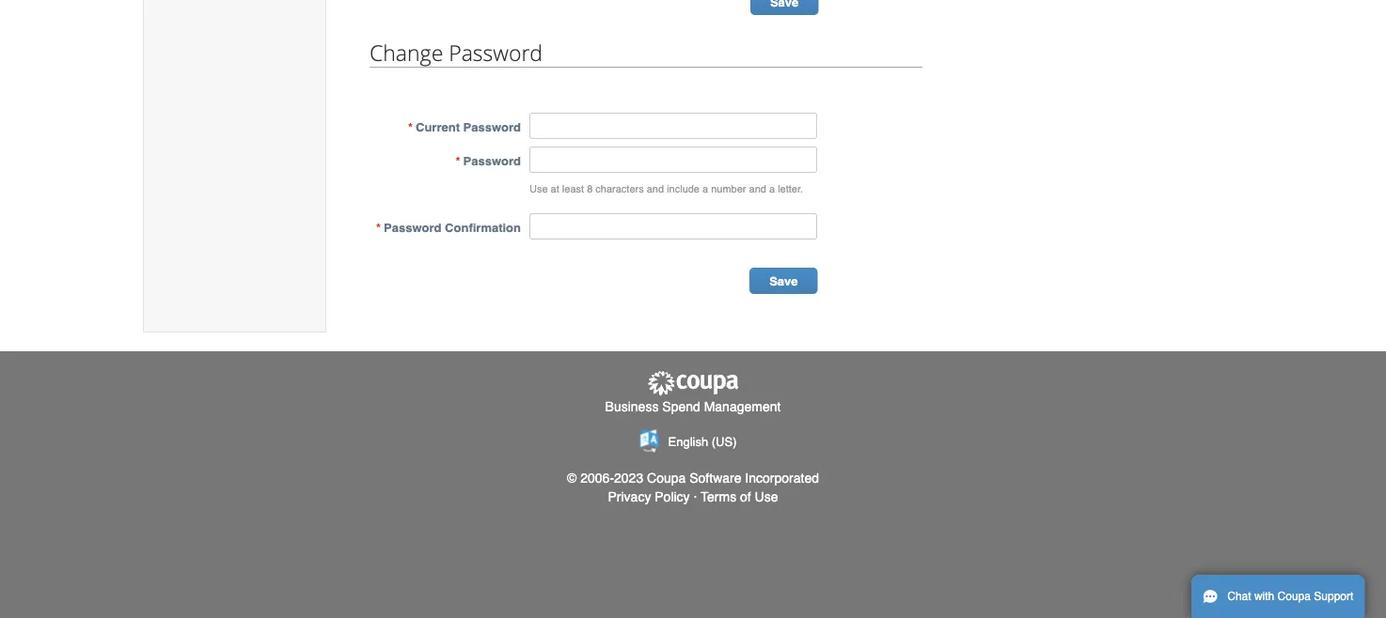 Task type: locate. For each thing, give the bounding box(es) containing it.
confirmation
[[445, 221, 521, 235]]

* password confirmation
[[376, 221, 521, 235]]

save
[[770, 275, 798, 289]]

coupa right with
[[1278, 591, 1311, 604]]

0 horizontal spatial *
[[376, 221, 381, 235]]

password up * password
[[463, 120, 521, 134]]

coupa inside button
[[1278, 591, 1311, 604]]

coupa up policy
[[647, 471, 686, 486]]

chat
[[1228, 591, 1252, 604]]

letter.
[[778, 183, 803, 195]]

include
[[667, 183, 700, 195]]

terms
[[701, 490, 737, 505]]

8
[[587, 183, 593, 195]]

1 and from the left
[[647, 183, 664, 195]]

a right include on the top of the page
[[703, 183, 708, 195]]

management
[[704, 399, 781, 414]]

2 vertical spatial *
[[376, 221, 381, 235]]

None password field
[[530, 113, 817, 139], [530, 147, 817, 173], [530, 214, 817, 240], [530, 113, 817, 139], [530, 147, 817, 173], [530, 214, 817, 240]]

2 horizontal spatial *
[[456, 154, 460, 168]]

use
[[530, 183, 548, 195], [755, 490, 778, 505]]

with
[[1255, 591, 1275, 604]]

change password
[[370, 38, 543, 67]]

1 vertical spatial *
[[456, 154, 460, 168]]

least
[[562, 183, 584, 195]]

a
[[703, 183, 708, 195], [769, 183, 775, 195]]

1 vertical spatial coupa
[[1278, 591, 1311, 604]]

1 horizontal spatial and
[[749, 183, 767, 195]]

* for * password
[[456, 154, 460, 168]]

1 horizontal spatial use
[[755, 490, 778, 505]]

a left letter.
[[769, 183, 775, 195]]

1 horizontal spatial *
[[408, 120, 413, 134]]

*
[[408, 120, 413, 134], [456, 154, 460, 168], [376, 221, 381, 235]]

* password
[[456, 154, 521, 168]]

1 horizontal spatial coupa
[[1278, 591, 1311, 604]]

password left the confirmation
[[384, 221, 442, 235]]

2 a from the left
[[769, 183, 775, 195]]

use right of
[[755, 490, 778, 505]]

change
[[370, 38, 443, 67]]

use left at
[[530, 183, 548, 195]]

english (us)
[[668, 435, 737, 449]]

software
[[690, 471, 742, 486]]

characters
[[596, 183, 644, 195]]

©
[[567, 471, 577, 486]]

0 horizontal spatial coupa
[[647, 471, 686, 486]]

save button
[[750, 268, 818, 294]]

password up * current password
[[449, 38, 543, 67]]

0 vertical spatial *
[[408, 120, 413, 134]]

password down * current password
[[463, 154, 521, 168]]

of
[[740, 490, 751, 505]]

0 vertical spatial coupa
[[647, 471, 686, 486]]

1 vertical spatial use
[[755, 490, 778, 505]]

2023
[[614, 471, 644, 486]]

0 horizontal spatial use
[[530, 183, 548, 195]]

chat with coupa support button
[[1192, 576, 1365, 619]]

coupa
[[647, 471, 686, 486], [1278, 591, 1311, 604]]

privacy
[[608, 490, 651, 505]]

and right number
[[749, 183, 767, 195]]

0 horizontal spatial and
[[647, 183, 664, 195]]

password
[[449, 38, 543, 67], [463, 120, 521, 134], [463, 154, 521, 168], [384, 221, 442, 235]]

and
[[647, 183, 664, 195], [749, 183, 767, 195]]

0 horizontal spatial a
[[703, 183, 708, 195]]

1 horizontal spatial a
[[769, 183, 775, 195]]

and left include on the top of the page
[[647, 183, 664, 195]]



Task type: describe. For each thing, give the bounding box(es) containing it.
(us)
[[712, 435, 737, 449]]

chat with coupa support
[[1228, 591, 1354, 604]]

use at least 8 characters and include a number and a letter.
[[530, 183, 803, 195]]

business spend management
[[605, 399, 781, 414]]

© 2006-2023 coupa software incorporated
[[567, 471, 819, 486]]

coupa supplier portal image
[[646, 371, 740, 397]]

* current password
[[408, 120, 521, 134]]

2 and from the left
[[749, 183, 767, 195]]

at
[[551, 183, 559, 195]]

password for * password
[[463, 154, 521, 168]]

password for * password confirmation
[[384, 221, 442, 235]]

number
[[711, 183, 746, 195]]

1 a from the left
[[703, 183, 708, 195]]

2006-
[[581, 471, 614, 486]]

english
[[668, 435, 708, 449]]

incorporated
[[745, 471, 819, 486]]

terms of use
[[701, 490, 778, 505]]

* for * current password
[[408, 120, 413, 134]]

terms of use link
[[701, 490, 778, 505]]

* for * password confirmation
[[376, 221, 381, 235]]

privacy policy link
[[608, 490, 690, 505]]

policy
[[655, 490, 690, 505]]

0 vertical spatial use
[[530, 183, 548, 195]]

business
[[605, 399, 659, 414]]

current
[[416, 120, 460, 134]]

support
[[1314, 591, 1354, 604]]

password for change password
[[449, 38, 543, 67]]

privacy policy
[[608, 490, 690, 505]]

spend
[[662, 399, 701, 414]]



Task type: vqa. For each thing, say whether or not it's contained in the screenshot.
the bottommost Orders
no



